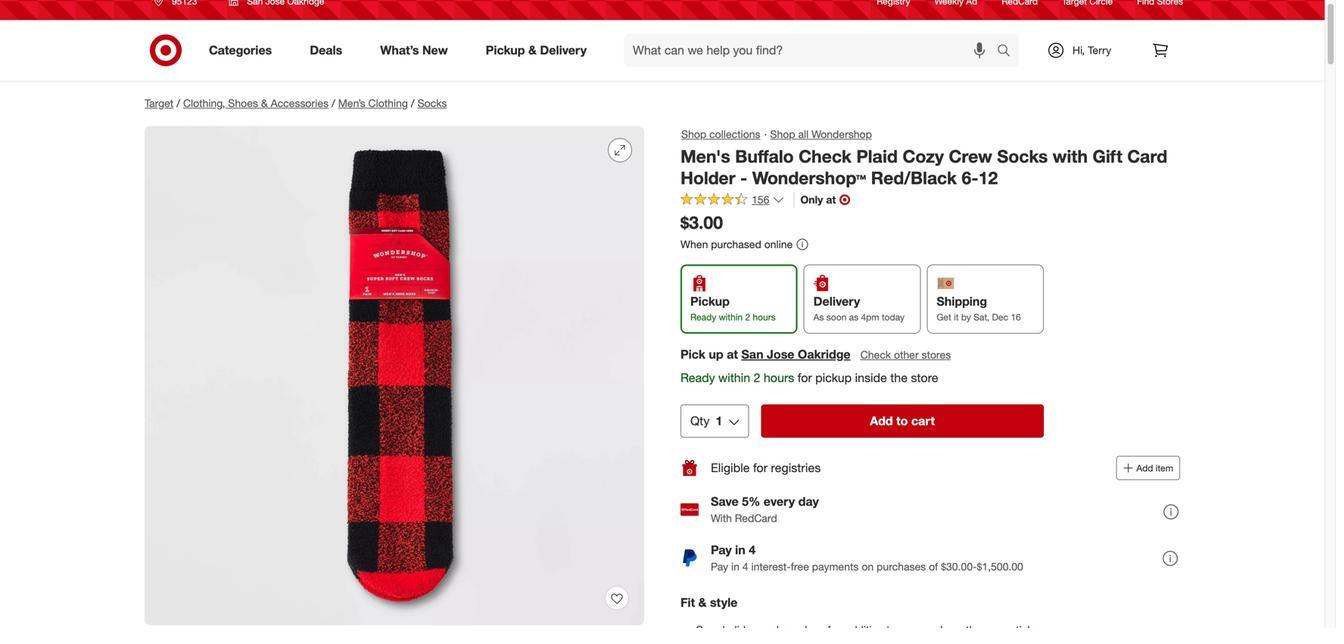 Task type: vqa. For each thing, say whether or not it's contained in the screenshot.
'Pickup' inside the Pickup Ready within 2 hours
yes



Task type: describe. For each thing, give the bounding box(es) containing it.
pickup & delivery link
[[473, 34, 606, 67]]

156 link
[[681, 192, 785, 210]]

add to cart button
[[761, 405, 1044, 438]]

jose
[[767, 347, 795, 362]]

delivery inside delivery as soon as 4pm today
[[814, 294, 861, 309]]

the
[[891, 371, 908, 385]]

delivery as soon as 4pm today
[[814, 294, 905, 323]]

check other stores
[[861, 348, 951, 362]]

socks inside men's buffalo check plaid cozy crew socks with gift card holder - wondershop™ red/black 6-12
[[998, 146, 1048, 167]]

fit
[[681, 596, 695, 611]]

1 horizontal spatial for
[[798, 371, 813, 385]]

what's new link
[[368, 34, 467, 67]]

san jose oakridge button
[[742, 346, 851, 363]]

only at
[[801, 193, 836, 206]]

men's buffalo check plaid cozy crew socks with gift card holder - wondershop™ red/black 6-12
[[681, 146, 1168, 189]]

what's new
[[380, 43, 448, 58]]

wondershop™
[[753, 168, 867, 189]]

of
[[929, 561, 939, 574]]

on
[[862, 561, 874, 574]]

3 / from the left
[[411, 97, 415, 110]]

by
[[962, 312, 972, 323]]

accessories
[[271, 97, 329, 110]]

eligible for registries
[[711, 461, 821, 476]]

1 vertical spatial in
[[732, 561, 740, 574]]

san
[[742, 347, 764, 362]]

within inside pickup ready within 2 hours
[[719, 312, 743, 323]]

ready within 2 hours for pickup inside the store
[[681, 371, 939, 385]]

clothing,
[[183, 97, 225, 110]]

other
[[894, 348, 919, 362]]

free
[[791, 561, 810, 574]]

shop all wondershop
[[771, 128, 872, 141]]

-
[[741, 168, 748, 189]]

add item button
[[1117, 456, 1181, 481]]

0 vertical spatial 4
[[749, 543, 756, 558]]

fit & style
[[681, 596, 738, 611]]

men&#39;s buffalo check plaid cozy crew socks with gift card holder - wondershop&#8482; red/black 6-12, 1 of 4 image
[[145, 126, 645, 626]]

& for pickup
[[529, 43, 537, 58]]

socks link
[[418, 97, 447, 110]]

target
[[145, 97, 174, 110]]

redcard
[[735, 512, 778, 525]]

add item
[[1137, 463, 1174, 474]]

style
[[710, 596, 738, 611]]

pickup for ready
[[691, 294, 730, 309]]

when purchased online
[[681, 238, 793, 251]]

qty
[[691, 414, 710, 429]]

categories link
[[196, 34, 291, 67]]

1 vertical spatial hours
[[764, 371, 795, 385]]

ready inside pickup ready within 2 hours
[[691, 312, 717, 323]]

dec
[[993, 312, 1009, 323]]

men's
[[338, 97, 366, 110]]

156
[[752, 193, 770, 206]]

cart
[[912, 414, 935, 429]]

2 / from the left
[[332, 97, 335, 110]]

search button
[[991, 34, 1027, 70]]

today
[[882, 312, 905, 323]]

every
[[764, 495, 795, 510]]

save
[[711, 495, 739, 510]]

card
[[1128, 146, 1168, 167]]

red/black
[[871, 168, 957, 189]]

check other stores button
[[860, 347, 952, 363]]

& for fit
[[699, 596, 707, 611]]

with
[[711, 512, 732, 525]]

qty 1
[[691, 414, 723, 429]]

0 vertical spatial at
[[827, 193, 836, 206]]

hi,
[[1073, 44, 1086, 57]]

shop collections
[[682, 128, 761, 141]]

hi, terry
[[1073, 44, 1112, 57]]

categories
[[209, 43, 272, 58]]

what's
[[380, 43, 419, 58]]

as
[[850, 312, 859, 323]]

sat,
[[974, 312, 990, 323]]

check inside button
[[861, 348, 892, 362]]

when
[[681, 238, 708, 251]]

delivery inside pickup & delivery link
[[540, 43, 587, 58]]

with
[[1053, 146, 1088, 167]]

target link
[[145, 97, 174, 110]]

6-
[[962, 168, 979, 189]]

online
[[765, 238, 793, 251]]



Task type: locate. For each thing, give the bounding box(es) containing it.
16
[[1011, 312, 1022, 323]]

gift
[[1093, 146, 1123, 167]]

add for add item
[[1137, 463, 1154, 474]]

1 shop from the left
[[682, 128, 707, 141]]

interest-
[[752, 561, 791, 574]]

0 vertical spatial for
[[798, 371, 813, 385]]

0 horizontal spatial at
[[727, 347, 738, 362]]

plaid
[[857, 146, 898, 167]]

for right eligible
[[754, 461, 768, 476]]

shop left all
[[771, 128, 796, 141]]

registries
[[771, 461, 821, 476]]

/ left men's on the left
[[332, 97, 335, 110]]

What can we help you find? suggestions appear below search field
[[624, 34, 1001, 67]]

0 vertical spatial hours
[[753, 312, 776, 323]]

pay up style
[[711, 561, 729, 574]]

0 vertical spatial pickup
[[486, 43, 525, 58]]

4 up 'interest-'
[[749, 543, 756, 558]]

shop inside 'shop collections' button
[[682, 128, 707, 141]]

shop up men's
[[682, 128, 707, 141]]

collections
[[710, 128, 761, 141]]

to
[[897, 414, 908, 429]]

purchases
[[877, 561, 926, 574]]

0 vertical spatial delivery
[[540, 43, 587, 58]]

0 vertical spatial check
[[799, 146, 852, 167]]

shipping get it by sat, dec 16
[[937, 294, 1022, 323]]

1 horizontal spatial 2
[[754, 371, 761, 385]]

shop for shop collections
[[682, 128, 707, 141]]

4
[[749, 543, 756, 558], [743, 561, 749, 574]]

at right only
[[827, 193, 836, 206]]

pay
[[711, 543, 732, 558], [711, 561, 729, 574]]

1 vertical spatial add
[[1137, 463, 1154, 474]]

delivery
[[540, 43, 587, 58], [814, 294, 861, 309]]

pickup
[[816, 371, 852, 385]]

new
[[423, 43, 448, 58]]

pay down with
[[711, 543, 732, 558]]

hours inside pickup ready within 2 hours
[[753, 312, 776, 323]]

men's
[[681, 146, 731, 167]]

2 within from the top
[[719, 371, 751, 385]]

only
[[801, 193, 824, 206]]

it
[[954, 312, 959, 323]]

shop
[[682, 128, 707, 141], [771, 128, 796, 141]]

buffalo
[[736, 146, 794, 167]]

0 vertical spatial 2
[[746, 312, 751, 323]]

crew
[[949, 146, 993, 167]]

0 vertical spatial socks
[[418, 97, 447, 110]]

0 horizontal spatial 2
[[746, 312, 751, 323]]

get
[[937, 312, 952, 323]]

2 horizontal spatial &
[[699, 596, 707, 611]]

pickup inside pickup ready within 2 hours
[[691, 294, 730, 309]]

1 vertical spatial delivery
[[814, 294, 861, 309]]

oakridge
[[798, 347, 851, 362]]

1 horizontal spatial shop
[[771, 128, 796, 141]]

1 vertical spatial 2
[[754, 371, 761, 385]]

1 horizontal spatial /
[[332, 97, 335, 110]]

1 horizontal spatial socks
[[998, 146, 1048, 167]]

$3.00
[[681, 212, 723, 233]]

1 vertical spatial at
[[727, 347, 738, 362]]

0 vertical spatial add
[[870, 414, 893, 429]]

search
[[991, 44, 1027, 59]]

wondershop
[[812, 128, 872, 141]]

2
[[746, 312, 751, 323], [754, 371, 761, 385]]

hours
[[753, 312, 776, 323], [764, 371, 795, 385]]

inside
[[856, 371, 888, 385]]

2 inside pickup ready within 2 hours
[[746, 312, 751, 323]]

pick
[[681, 347, 706, 362]]

socks
[[418, 97, 447, 110], [998, 146, 1048, 167]]

1 horizontal spatial pickup
[[691, 294, 730, 309]]

stores
[[922, 348, 951, 362]]

eligible
[[711, 461, 750, 476]]

payments
[[813, 561, 859, 574]]

0 horizontal spatial for
[[754, 461, 768, 476]]

1 vertical spatial socks
[[998, 146, 1048, 167]]

1 horizontal spatial 4
[[749, 543, 756, 558]]

1 vertical spatial pay
[[711, 561, 729, 574]]

check up inside
[[861, 348, 892, 362]]

in left 'interest-'
[[732, 561, 740, 574]]

0 horizontal spatial delivery
[[540, 43, 587, 58]]

$1,500.00
[[977, 561, 1024, 574]]

check inside men's buffalo check plaid cozy crew socks with gift card holder - wondershop™ red/black 6-12
[[799, 146, 852, 167]]

ready down pick at the right bottom of page
[[681, 371, 715, 385]]

cozy
[[903, 146, 944, 167]]

soon
[[827, 312, 847, 323]]

shoes
[[228, 97, 258, 110]]

within down san
[[719, 371, 751, 385]]

1 horizontal spatial add
[[1137, 463, 1154, 474]]

terry
[[1088, 44, 1112, 57]]

pickup inside pickup & delivery link
[[486, 43, 525, 58]]

target / clothing, shoes & accessories / men's clothing / socks
[[145, 97, 447, 110]]

socks right clothing
[[418, 97, 447, 110]]

1 / from the left
[[177, 97, 180, 110]]

add left item
[[1137, 463, 1154, 474]]

hours down jose
[[764, 371, 795, 385]]

2 horizontal spatial /
[[411, 97, 415, 110]]

2 pay from the top
[[711, 561, 729, 574]]

shipping
[[937, 294, 988, 309]]

ready up pick at the right bottom of page
[[691, 312, 717, 323]]

all
[[799, 128, 809, 141]]

store
[[911, 371, 939, 385]]

in down redcard at bottom
[[736, 543, 746, 558]]

pickup up up
[[691, 294, 730, 309]]

0 vertical spatial within
[[719, 312, 743, 323]]

pickup right new
[[486, 43, 525, 58]]

as
[[814, 312, 824, 323]]

1 vertical spatial &
[[261, 97, 268, 110]]

0 vertical spatial pay
[[711, 543, 732, 558]]

0 horizontal spatial /
[[177, 97, 180, 110]]

pay in 4 pay in 4 interest-free payments on purchases of $30.00-$1,500.00
[[711, 543, 1024, 574]]

0 horizontal spatial check
[[799, 146, 852, 167]]

men's clothing link
[[338, 97, 408, 110]]

0 vertical spatial &
[[529, 43, 537, 58]]

1 vertical spatial check
[[861, 348, 892, 362]]

2 shop from the left
[[771, 128, 796, 141]]

/ left socks link
[[411, 97, 415, 110]]

$30.00-
[[942, 561, 977, 574]]

within up up
[[719, 312, 743, 323]]

check down shop all wondershop
[[799, 146, 852, 167]]

at right up
[[727, 347, 738, 362]]

&
[[529, 43, 537, 58], [261, 97, 268, 110], [699, 596, 707, 611]]

0 horizontal spatial 4
[[743, 561, 749, 574]]

1 pay from the top
[[711, 543, 732, 558]]

1 horizontal spatial &
[[529, 43, 537, 58]]

item
[[1156, 463, 1174, 474]]

/
[[177, 97, 180, 110], [332, 97, 335, 110], [411, 97, 415, 110]]

2 up san
[[746, 312, 751, 323]]

add to cart
[[870, 414, 935, 429]]

1 vertical spatial ready
[[681, 371, 715, 385]]

0 horizontal spatial add
[[870, 414, 893, 429]]

pickup ready within 2 hours
[[691, 294, 776, 323]]

0 vertical spatial in
[[736, 543, 746, 558]]

0 horizontal spatial shop
[[682, 128, 707, 141]]

pickup for &
[[486, 43, 525, 58]]

12
[[979, 168, 998, 189]]

socks up 12
[[998, 146, 1048, 167]]

deals link
[[297, 34, 361, 67]]

check
[[799, 146, 852, 167], [861, 348, 892, 362]]

hours up pick up at san jose oakridge
[[753, 312, 776, 323]]

0 horizontal spatial socks
[[418, 97, 447, 110]]

add for add to cart
[[870, 414, 893, 429]]

for down san jose oakridge button
[[798, 371, 813, 385]]

0 horizontal spatial &
[[261, 97, 268, 110]]

1 vertical spatial for
[[754, 461, 768, 476]]

4pm
[[862, 312, 880, 323]]

1
[[716, 414, 723, 429]]

1 vertical spatial within
[[719, 371, 751, 385]]

/ right target link
[[177, 97, 180, 110]]

5%
[[742, 495, 761, 510]]

2 down san
[[754, 371, 761, 385]]

save 5% every day with redcard
[[711, 495, 819, 525]]

1 horizontal spatial check
[[861, 348, 892, 362]]

4 left 'interest-'
[[743, 561, 749, 574]]

clothing
[[369, 97, 408, 110]]

clothing, shoes & accessories link
[[183, 97, 329, 110]]

& inside pickup & delivery link
[[529, 43, 537, 58]]

1 vertical spatial pickup
[[691, 294, 730, 309]]

0 vertical spatial ready
[[691, 312, 717, 323]]

holder
[[681, 168, 736, 189]]

add left to
[[870, 414, 893, 429]]

day
[[799, 495, 819, 510]]

2 vertical spatial &
[[699, 596, 707, 611]]

deals
[[310, 43, 343, 58]]

shop for shop all wondershop
[[771, 128, 796, 141]]

1 horizontal spatial delivery
[[814, 294, 861, 309]]

pickup
[[486, 43, 525, 58], [691, 294, 730, 309]]

add
[[870, 414, 893, 429], [1137, 463, 1154, 474]]

1 horizontal spatial at
[[827, 193, 836, 206]]

1 within from the top
[[719, 312, 743, 323]]

0 horizontal spatial pickup
[[486, 43, 525, 58]]

1 vertical spatial 4
[[743, 561, 749, 574]]



